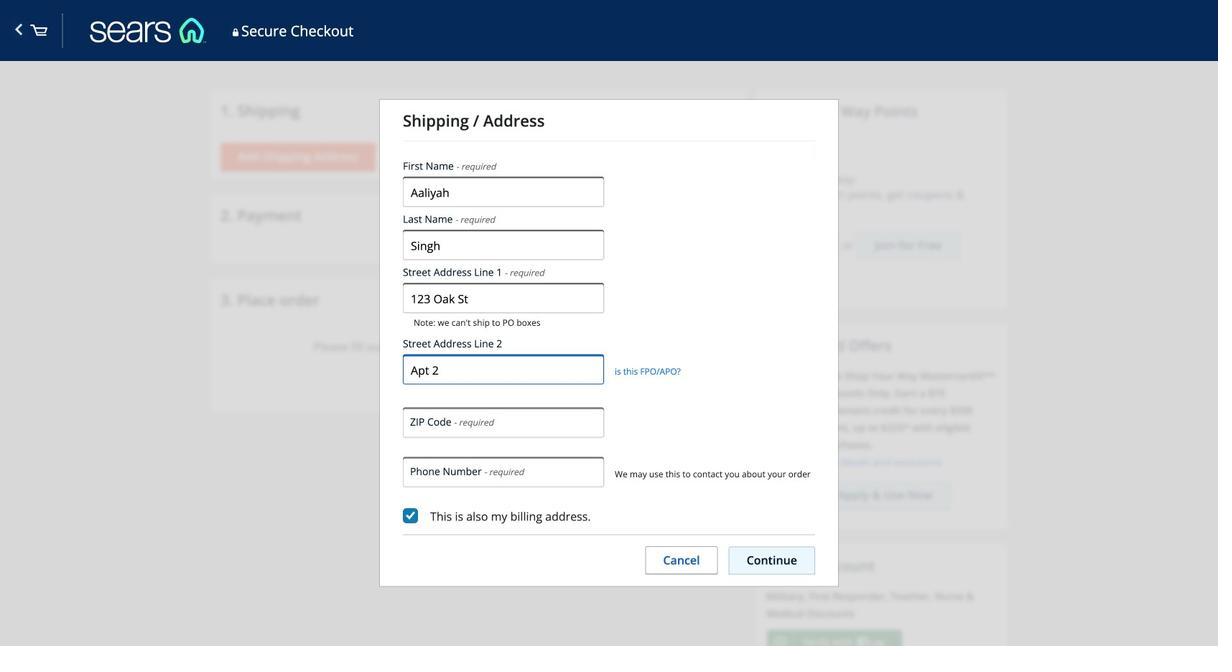 Task type: locate. For each thing, give the bounding box(es) containing it.
None text field
[[403, 231, 604, 260], [403, 356, 604, 385], [403, 231, 604, 260], [403, 356, 604, 385]]

document
[[379, 99, 1219, 587]]

None checkbox
[[403, 508, 419, 524]]

None telephone field
[[403, 409, 604, 438]]

None telephone field
[[403, 459, 604, 488]]

None text field
[[403, 178, 604, 207], [403, 285, 604, 313], [403, 178, 604, 207], [403, 285, 604, 313]]



Task type: vqa. For each thing, say whether or not it's contained in the screenshot.
Get the Shop Your Way Mastercard® 'image'
no



Task type: describe. For each thing, give the bounding box(es) containing it.
sears image
[[30, 24, 47, 46]]



